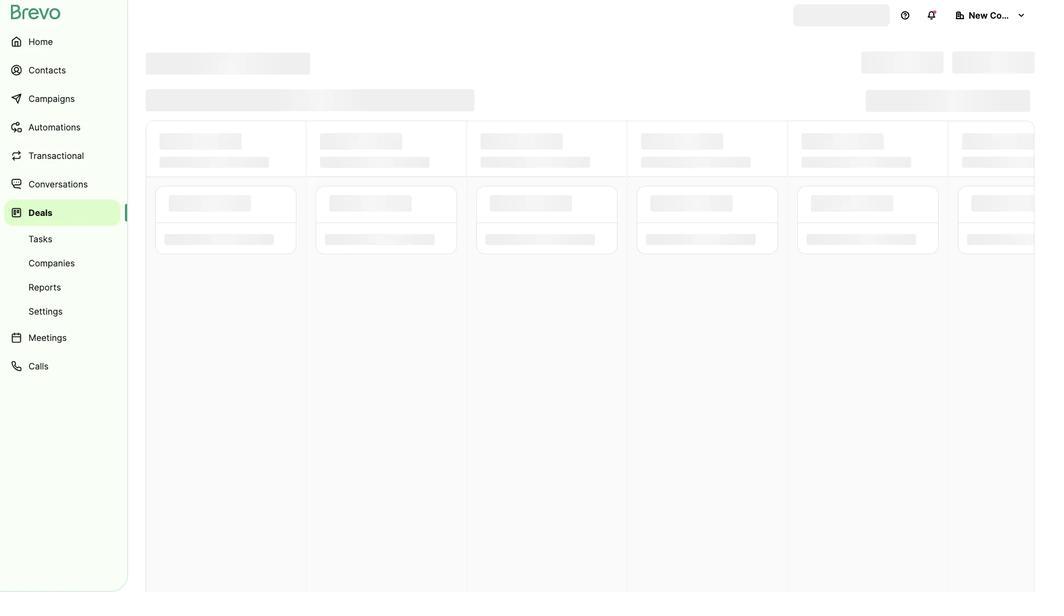 Task type: locate. For each thing, give the bounding box(es) containing it.
conversations link
[[4, 171, 121, 197]]

reports link
[[4, 276, 121, 298]]

transactional
[[29, 150, 84, 161]]

company
[[991, 10, 1031, 21]]

new
[[970, 10, 989, 21]]

contacts link
[[4, 57, 121, 83]]

companies link
[[4, 252, 121, 274]]

calls
[[29, 361, 49, 372]]

tasks
[[29, 234, 52, 245]]

meetings
[[29, 332, 67, 343]]

meetings link
[[4, 325, 121, 351]]

conversations
[[29, 179, 88, 190]]

deals
[[29, 207, 53, 218]]

new company
[[970, 10, 1031, 21]]

deals link
[[4, 200, 121, 226]]



Task type: vqa. For each thing, say whether or not it's contained in the screenshot.
An
no



Task type: describe. For each thing, give the bounding box(es) containing it.
reports
[[29, 282, 61, 293]]

tasks link
[[4, 228, 121, 250]]

automations
[[29, 122, 81, 133]]

home link
[[4, 29, 121, 55]]

campaigns link
[[4, 86, 121, 112]]

contacts
[[29, 65, 66, 76]]

companies
[[29, 258, 75, 269]]

campaigns
[[29, 93, 75, 104]]

calls link
[[4, 353, 121, 379]]

settings
[[29, 306, 63, 317]]

settings link
[[4, 301, 121, 322]]

transactional link
[[4, 143, 121, 169]]

new company button
[[948, 4, 1035, 26]]

automations link
[[4, 114, 121, 140]]

home
[[29, 36, 53, 47]]



